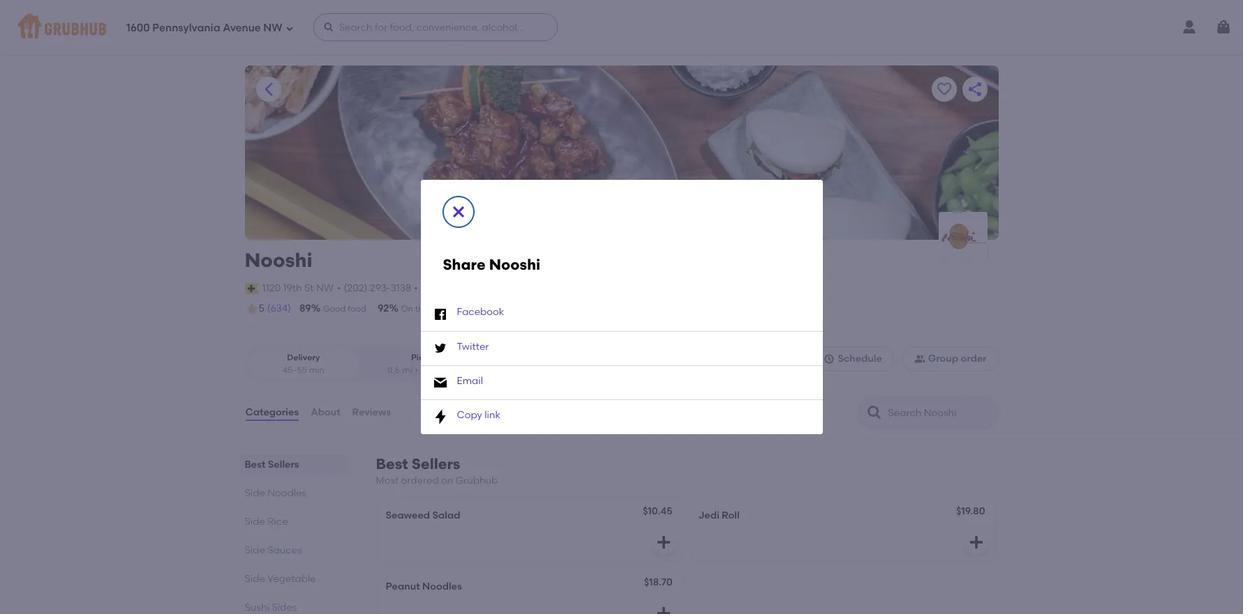 Task type: vqa. For each thing, say whether or not it's contained in the screenshot.
the $2.49
no



Task type: locate. For each thing, give the bounding box(es) containing it.
nw inside "main navigation" navigation
[[263, 21, 282, 34]]

noodles
[[267, 488, 306, 500], [422, 582, 462, 594]]

side vegetable
[[245, 574, 316, 586]]

0 horizontal spatial sellers
[[268, 459, 299, 471]]

3 side from the top
[[245, 545, 265, 557]]

noodles inside tab
[[267, 488, 306, 500]]

order
[[535, 304, 556, 314], [961, 353, 987, 365]]

order for correct order
[[535, 304, 556, 314]]

293-
[[370, 282, 391, 294]]

1 horizontal spatial best
[[376, 456, 408, 473]]

min down the delivery
[[309, 366, 324, 375]]

sellers inside tab
[[268, 459, 299, 471]]

best
[[376, 456, 408, 473], [245, 459, 266, 471]]

• right "mi"
[[415, 366, 418, 375]]

schedule button
[[812, 347, 894, 372]]

noodles for peanut noodles
[[422, 582, 462, 594]]

92
[[378, 303, 389, 315]]

0 vertical spatial nw
[[263, 21, 282, 34]]

45–55
[[283, 366, 307, 375]]

best up side noodles on the bottom of page
[[245, 459, 266, 471]]

1 horizontal spatial order
[[961, 353, 987, 365]]

1600
[[126, 21, 150, 34]]

(202)
[[344, 282, 368, 294]]

sellers
[[412, 456, 460, 473], [268, 459, 299, 471]]

fees
[[421, 283, 443, 295]]

time
[[415, 304, 433, 314]]

min up email
[[448, 366, 463, 375]]

• (202) 293-3138 • fees
[[337, 282, 443, 295]]

correct
[[501, 304, 533, 314]]

sellers up on
[[412, 456, 460, 473]]

salad
[[432, 511, 460, 522]]

search icon image
[[866, 405, 883, 422]]

reviews
[[352, 407, 391, 419]]

peanut
[[386, 582, 420, 594]]

• right 3138
[[414, 282, 418, 294]]

1 horizontal spatial noodles
[[422, 582, 462, 594]]

svg image inside "main navigation" navigation
[[323, 22, 334, 33]]

noodles up side rice tab
[[267, 488, 306, 500]]

0 vertical spatial noodles
[[267, 488, 306, 500]]

sellers up side noodles on the bottom of page
[[268, 459, 299, 471]]

sellers inside best sellers most ordered on grubhub
[[412, 456, 460, 473]]

order right correct
[[535, 304, 556, 314]]

0 horizontal spatial nw
[[263, 21, 282, 34]]

•
[[337, 282, 341, 294], [414, 282, 418, 294], [415, 366, 418, 375]]

svg image
[[1215, 19, 1232, 36], [285, 24, 294, 32], [450, 204, 467, 221], [432, 306, 448, 323], [432, 341, 448, 357], [824, 354, 835, 365], [432, 409, 448, 426], [655, 606, 672, 615]]

1 horizontal spatial nw
[[316, 282, 334, 294]]

2 min from the left
[[448, 366, 463, 375]]

side
[[245, 488, 265, 500], [245, 517, 265, 528], [245, 545, 265, 557], [245, 574, 265, 586]]

pennsylvania
[[152, 21, 220, 34]]

grubhub
[[456, 475, 498, 487]]

0 horizontal spatial order
[[535, 304, 556, 314]]

0 horizontal spatial nooshi
[[245, 249, 313, 272]]

0.6
[[387, 366, 399, 375]]

nw
[[263, 21, 282, 34], [316, 282, 334, 294]]

nooshi up correct
[[489, 256, 541, 274]]

$10.45
[[643, 506, 673, 518]]

(202) 293-3138 button
[[344, 282, 411, 296]]

nooshi
[[245, 249, 313, 272], [489, 256, 541, 274]]

delivery 45–55 min
[[283, 353, 324, 375]]

seaweed salad
[[386, 511, 460, 522]]

svg image
[[323, 22, 334, 33], [432, 375, 448, 392], [655, 535, 672, 552], [968, 535, 985, 552]]

best for best sellers most ordered on grubhub
[[376, 456, 408, 473]]

0 horizontal spatial noodles
[[267, 488, 306, 500]]

4 side from the top
[[245, 574, 265, 586]]

best up most
[[376, 456, 408, 473]]

side for side sauces
[[245, 545, 265, 557]]

order right group
[[961, 353, 987, 365]]

1120 19th st nw
[[262, 282, 334, 294]]

2 side from the top
[[245, 517, 265, 528]]

side up side rice
[[245, 488, 265, 500]]

most
[[376, 475, 399, 487]]

side sauces tab
[[245, 544, 342, 558]]

option group
[[245, 347, 484, 383]]

main navigation navigation
[[0, 0, 1243, 54]]

Search Nooshi search field
[[887, 407, 994, 420]]

reviews button
[[352, 388, 392, 438]]

19th
[[283, 282, 302, 294]]

side for side rice
[[245, 517, 265, 528]]

jedi roll
[[698, 511, 740, 522]]

0 horizontal spatial min
[[309, 366, 324, 375]]

st
[[304, 282, 314, 294]]

email
[[457, 376, 483, 387]]

jedi
[[698, 511, 720, 522]]

copy
[[457, 410, 482, 422]]

1120
[[262, 282, 281, 294]]

rice
[[267, 517, 288, 528]]

nw right st
[[316, 282, 334, 294]]

(634)
[[267, 303, 291, 315]]

1 side from the top
[[245, 488, 265, 500]]

3138
[[391, 282, 411, 294]]

side noodles tab
[[245, 487, 342, 501]]

1 horizontal spatial min
[[448, 366, 463, 375]]

side left "sauces"
[[245, 545, 265, 557]]

order inside button
[[961, 353, 987, 365]]

nw inside button
[[316, 282, 334, 294]]

1 vertical spatial nw
[[316, 282, 334, 294]]

link
[[485, 410, 501, 422]]

0 vertical spatial order
[[535, 304, 556, 314]]

group
[[928, 353, 958, 365]]

side vegetable tab
[[245, 572, 342, 587]]

about button
[[310, 388, 341, 438]]

roll
[[722, 511, 740, 522]]

nooshi up 1120
[[245, 249, 313, 272]]

best for best sellers
[[245, 459, 266, 471]]

1 min from the left
[[309, 366, 324, 375]]

vegetable
[[267, 574, 316, 586]]

side up the sushi
[[245, 574, 265, 586]]

0 horizontal spatial best
[[245, 459, 266, 471]]

noodles right peanut
[[422, 582, 462, 594]]

1120 19th st nw button
[[262, 281, 334, 297]]

min
[[309, 366, 324, 375], [448, 366, 463, 375]]

best inside tab
[[245, 459, 266, 471]]

• left (202)
[[337, 282, 341, 294]]

side left rice
[[245, 517, 265, 528]]

1 vertical spatial noodles
[[422, 582, 462, 594]]

best inside best sellers most ordered on grubhub
[[376, 456, 408, 473]]

side for side noodles
[[245, 488, 265, 500]]

nw right the 'avenue'
[[263, 21, 282, 34]]

delivery
[[287, 353, 320, 363]]

1 horizontal spatial sellers
[[412, 456, 460, 473]]

people icon image
[[914, 354, 926, 365]]

1 vertical spatial order
[[961, 353, 987, 365]]



Task type: describe. For each thing, give the bounding box(es) containing it.
side sauces
[[245, 545, 302, 557]]

group order
[[928, 353, 987, 365]]

food
[[348, 304, 366, 314]]

best sellers tab
[[245, 458, 342, 473]]

sellers for best sellers
[[268, 459, 299, 471]]

peanut noodles
[[386, 582, 462, 594]]

89
[[299, 303, 311, 315]]

sushi sides
[[245, 602, 297, 614]]

side rice tab
[[245, 515, 342, 530]]

sushi
[[245, 602, 269, 614]]

on time delivery
[[401, 304, 467, 314]]

svg image inside 'schedule' button
[[824, 354, 835, 365]]

subscription pass image
[[245, 283, 259, 294]]

min inside pickup 0.6 mi • 20–30 min
[[448, 366, 463, 375]]

$19.80
[[956, 506, 985, 518]]

categories
[[245, 407, 299, 419]]

96
[[478, 303, 489, 315]]

side rice
[[245, 517, 288, 528]]

sides
[[272, 602, 297, 614]]

share
[[443, 256, 486, 274]]

order for group order
[[961, 353, 987, 365]]

best sellers most ordered on grubhub
[[376, 456, 498, 487]]

twitter
[[457, 341, 489, 353]]

noodles for side noodles
[[267, 488, 306, 500]]

share nooshi
[[443, 256, 541, 274]]

fees button
[[421, 282, 444, 297]]

group order button
[[902, 347, 999, 372]]

star icon image
[[245, 302, 259, 316]]

facebook
[[457, 307, 504, 319]]

about
[[311, 407, 340, 419]]

pickup
[[411, 353, 439, 363]]

save this restaurant image
[[936, 81, 952, 98]]

option group containing delivery 45–55 min
[[245, 347, 484, 383]]

20–30
[[421, 366, 446, 375]]

correct order
[[501, 304, 556, 314]]

caret left icon image
[[260, 81, 277, 98]]

min inside delivery 45–55 min
[[309, 366, 324, 375]]

1600 pennsylvania avenue nw
[[126, 21, 282, 34]]

• inside pickup 0.6 mi • 20–30 min
[[415, 366, 418, 375]]

seaweed
[[386, 511, 430, 522]]

save this restaurant button
[[932, 77, 957, 102]]

categories button
[[245, 388, 300, 438]]

schedule
[[838, 353, 882, 365]]

1 horizontal spatial nooshi
[[489, 256, 541, 274]]

side for side vegetable
[[245, 574, 265, 586]]

avenue
[[223, 21, 261, 34]]

good
[[323, 304, 346, 314]]

sauces
[[267, 545, 302, 557]]

delivery
[[435, 304, 467, 314]]

side noodles
[[245, 488, 306, 500]]

copy link
[[457, 410, 501, 422]]

mi
[[402, 366, 412, 375]]

nooshi logo image
[[939, 221, 987, 253]]

nw for 1600 pennsylvania avenue nw
[[263, 21, 282, 34]]

share icon image
[[966, 81, 983, 98]]

$18.70
[[644, 578, 673, 589]]

good food
[[323, 304, 366, 314]]

on
[[401, 304, 413, 314]]

nw for 1120 19th st nw
[[316, 282, 334, 294]]

pickup 0.6 mi • 20–30 min
[[387, 353, 463, 375]]

best sellers
[[245, 459, 299, 471]]

on
[[441, 475, 453, 487]]

5
[[259, 303, 264, 315]]

ordered
[[401, 475, 439, 487]]

sellers for best sellers most ordered on grubhub
[[412, 456, 460, 473]]

sushi sides tab
[[245, 601, 342, 615]]



